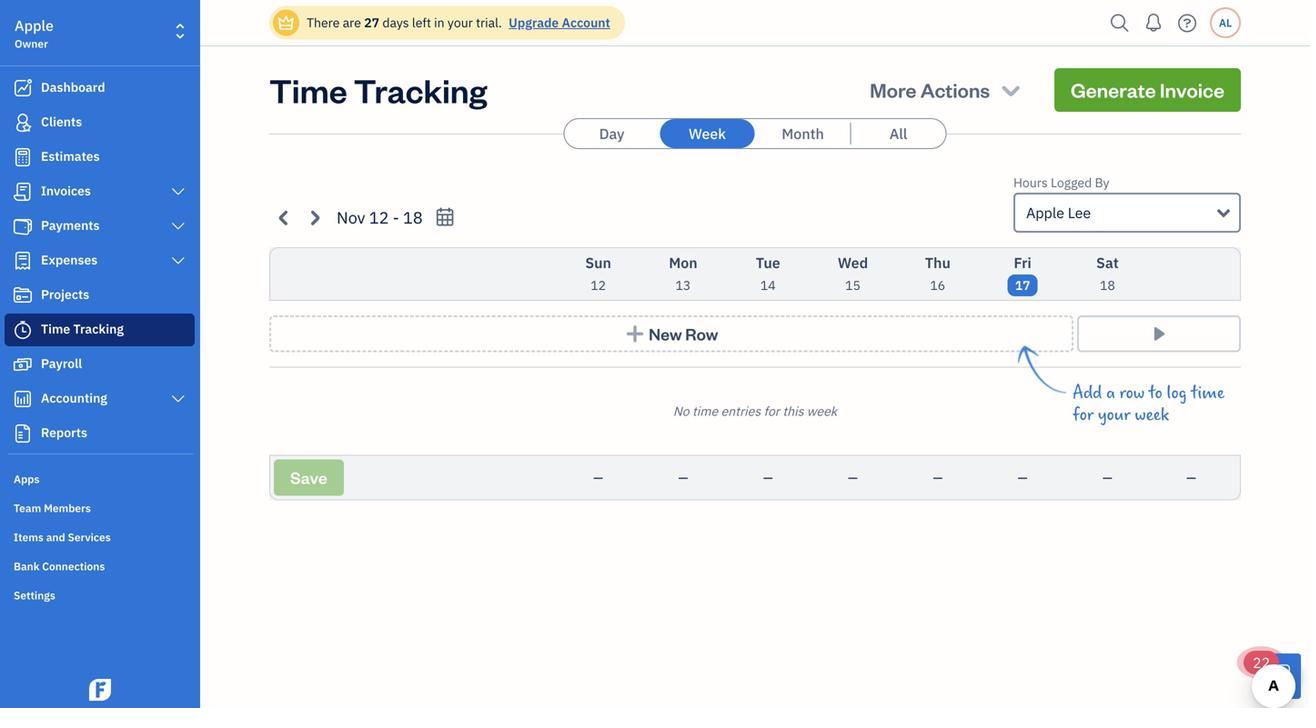 Task type: vqa. For each thing, say whether or not it's contained in the screenshot.
Tue 14
yes



Task type: describe. For each thing, give the bounding box(es) containing it.
client image
[[12, 114, 34, 132]]

clients
[[41, 113, 82, 130]]

add a row to log time for your week
[[1073, 383, 1225, 425]]

search image
[[1105, 10, 1134, 37]]

chevron large down image for payments
[[170, 219, 186, 234]]

start timer image
[[1149, 325, 1169, 343]]

month link
[[756, 119, 850, 148]]

0 horizontal spatial 18
[[403, 207, 423, 228]]

bank
[[14, 559, 40, 574]]

accounting
[[41, 390, 107, 407]]

expenses
[[41, 252, 98, 268]]

invoice
[[1160, 77, 1225, 103]]

week
[[689, 124, 726, 143]]

more
[[870, 77, 916, 103]]

22 button
[[1244, 651, 1301, 700]]

new
[[649, 323, 682, 345]]

more actions button
[[853, 68, 1040, 112]]

16
[[930, 277, 945, 294]]

items and services link
[[5, 523, 195, 550]]

al button
[[1210, 7, 1241, 38]]

mon 13
[[669, 253, 697, 294]]

0 horizontal spatial time
[[692, 403, 718, 420]]

dashboard link
[[5, 72, 195, 105]]

chevrondown image
[[998, 77, 1023, 103]]

week link
[[660, 119, 755, 148]]

apple for lee
[[1026, 203, 1064, 222]]

sun
[[585, 253, 611, 272]]

fri 17
[[1014, 253, 1032, 294]]

mon
[[669, 253, 697, 272]]

apple for owner
[[15, 16, 54, 35]]

0 horizontal spatial week
[[807, 403, 837, 420]]

4 — from the left
[[848, 469, 858, 486]]

al
[[1219, 15, 1232, 30]]

team members
[[14, 501, 91, 516]]

are
[[343, 14, 361, 31]]

previous week image
[[274, 207, 295, 228]]

members
[[44, 501, 91, 516]]

generate
[[1071, 77, 1156, 103]]

accounting link
[[5, 383, 195, 416]]

6 — from the left
[[1018, 469, 1028, 486]]

5 — from the left
[[933, 469, 943, 486]]

tue 14
[[756, 253, 780, 294]]

day
[[599, 124, 624, 143]]

fri
[[1014, 253, 1032, 272]]

entries
[[721, 403, 761, 420]]

27
[[364, 14, 379, 31]]

apple lee button
[[1013, 193, 1241, 233]]

new row button
[[269, 316, 1073, 353]]

0 vertical spatial time tracking
[[269, 68, 487, 111]]

apps link
[[5, 465, 195, 492]]

nov 12 - 18
[[337, 207, 423, 228]]

freshbooks image
[[86, 680, 115, 701]]

time inside main element
[[41, 321, 70, 338]]

15
[[845, 277, 861, 294]]

by
[[1095, 174, 1109, 191]]

estimates link
[[5, 141, 195, 174]]

-
[[393, 207, 399, 228]]

sat 18
[[1096, 253, 1119, 294]]

money image
[[12, 356, 34, 374]]

time inside add a row to log time for your week
[[1191, 383, 1225, 403]]

tracking inside main element
[[73, 321, 124, 338]]

in
[[434, 14, 445, 31]]

apple lee
[[1026, 203, 1091, 222]]

22
[[1253, 654, 1270, 673]]

time tracking link
[[5, 314, 195, 347]]

invoice image
[[12, 183, 34, 201]]

projects
[[41, 286, 89, 303]]

payment image
[[12, 217, 34, 236]]

sat
[[1096, 253, 1119, 272]]

projects link
[[5, 279, 195, 312]]

connections
[[42, 559, 105, 574]]

more actions
[[870, 77, 990, 103]]

timer image
[[12, 321, 34, 339]]

0 vertical spatial time
[[269, 68, 347, 111]]

upgrade
[[509, 14, 559, 31]]

chevron large down image for invoices
[[170, 185, 186, 199]]

for inside add a row to log time for your week
[[1073, 405, 1094, 425]]

row
[[685, 323, 718, 345]]

nov
[[337, 207, 365, 228]]

month
[[782, 124, 824, 143]]

this
[[783, 403, 804, 420]]

sun 12
[[585, 253, 611, 294]]

reports
[[41, 424, 87, 441]]

8 — from the left
[[1186, 469, 1196, 486]]

bank connections
[[14, 559, 105, 574]]

no time entries for this week
[[673, 403, 837, 420]]

invoices link
[[5, 176, 195, 208]]

hours logged by
[[1013, 174, 1109, 191]]

main element
[[0, 0, 246, 709]]

row
[[1119, 383, 1145, 403]]

generate invoice
[[1071, 77, 1225, 103]]

thu
[[925, 253, 951, 272]]

invoices
[[41, 182, 91, 199]]

left
[[412, 14, 431, 31]]



Task type: locate. For each thing, give the bounding box(es) containing it.
chart image
[[12, 390, 34, 408]]

week down to
[[1135, 405, 1169, 425]]

2 chevron large down image from the top
[[170, 392, 186, 407]]

go to help image
[[1173, 10, 1202, 37]]

chevron large down image inside accounting link
[[170, 392, 186, 407]]

apple inside main element
[[15, 16, 54, 35]]

your right 'in'
[[448, 14, 473, 31]]

1 vertical spatial chevron large down image
[[170, 254, 186, 268]]

1 horizontal spatial time
[[269, 68, 347, 111]]

1 horizontal spatial time tracking
[[269, 68, 487, 111]]

1 horizontal spatial 18
[[1100, 277, 1115, 294]]

0 horizontal spatial tracking
[[73, 321, 124, 338]]

next week image
[[304, 207, 325, 228]]

there are 27 days left in your trial. upgrade account
[[307, 14, 610, 31]]

chevron large down image inside the payments link
[[170, 219, 186, 234]]

lee
[[1068, 203, 1091, 222]]

0 vertical spatial chevron large down image
[[170, 185, 186, 199]]

18 down sat
[[1100, 277, 1115, 294]]

0 horizontal spatial apple
[[15, 16, 54, 35]]

time right timer "image"
[[41, 321, 70, 338]]

18
[[403, 207, 423, 228], [1100, 277, 1115, 294]]

week right this
[[807, 403, 837, 420]]

your down the "a"
[[1098, 405, 1130, 425]]

logged
[[1051, 174, 1092, 191]]

1 vertical spatial 12
[[591, 277, 606, 294]]

for down add
[[1073, 405, 1094, 425]]

hours
[[1013, 174, 1048, 191]]

1 vertical spatial your
[[1098, 405, 1130, 425]]

no
[[673, 403, 689, 420]]

all
[[889, 124, 907, 143]]

0 vertical spatial chevron large down image
[[170, 219, 186, 234]]

expenses link
[[5, 245, 195, 277]]

chevron large down image
[[170, 219, 186, 234], [170, 254, 186, 268]]

tue
[[756, 253, 780, 272]]

payments
[[41, 217, 100, 234]]

apple up owner
[[15, 16, 54, 35]]

dashboard image
[[12, 79, 34, 97]]

17
[[1015, 277, 1030, 294]]

0 horizontal spatial for
[[764, 403, 780, 420]]

12 inside sun 12
[[591, 277, 606, 294]]

day link
[[564, 119, 659, 148]]

choose a date image
[[435, 207, 455, 228]]

thu 16
[[925, 253, 951, 294]]

12 for sun
[[591, 277, 606, 294]]

tracking down projects 'link'
[[73, 321, 124, 338]]

3 — from the left
[[763, 469, 773, 486]]

apple inside 'dropdown button'
[[1026, 203, 1064, 222]]

team
[[14, 501, 41, 516]]

0 horizontal spatial time tracking
[[41, 321, 124, 338]]

1 — from the left
[[593, 469, 603, 486]]

2 chevron large down image from the top
[[170, 254, 186, 268]]

for
[[764, 403, 780, 420], [1073, 405, 1094, 425]]

time down the there
[[269, 68, 347, 111]]

apple
[[15, 16, 54, 35], [1026, 203, 1064, 222]]

1 horizontal spatial for
[[1073, 405, 1094, 425]]

settings
[[14, 589, 55, 603]]

13
[[676, 277, 691, 294]]

a
[[1106, 383, 1115, 403]]

report image
[[12, 425, 34, 443]]

tracking
[[354, 68, 487, 111], [73, 321, 124, 338]]

payments link
[[5, 210, 195, 243]]

and
[[46, 530, 65, 545]]

chevron large down image for expenses
[[170, 254, 186, 268]]

0 vertical spatial apple
[[15, 16, 54, 35]]

—
[[593, 469, 603, 486], [678, 469, 688, 486], [763, 469, 773, 486], [848, 469, 858, 486], [933, 469, 943, 486], [1018, 469, 1028, 486], [1103, 469, 1112, 486], [1186, 469, 1196, 486]]

items
[[14, 530, 44, 545]]

time right no
[[692, 403, 718, 420]]

18 right -
[[403, 207, 423, 228]]

estimate image
[[12, 148, 34, 166]]

time right log
[[1191, 383, 1225, 403]]

estimates
[[41, 148, 100, 165]]

chevron large down image inside expenses link
[[170, 254, 186, 268]]

items and services
[[14, 530, 111, 545]]

time
[[269, 68, 347, 111], [41, 321, 70, 338]]

reports link
[[5, 418, 195, 450]]

12 for nov
[[369, 207, 389, 228]]

12 down sun
[[591, 277, 606, 294]]

1 horizontal spatial tracking
[[354, 68, 487, 111]]

18 inside "sat 18"
[[1100, 277, 1115, 294]]

apple owner
[[15, 16, 54, 51]]

0 horizontal spatial 12
[[369, 207, 389, 228]]

team members link
[[5, 494, 195, 521]]

0 horizontal spatial time
[[41, 321, 70, 338]]

7 — from the left
[[1103, 469, 1112, 486]]

resource center badge image
[[1255, 654, 1301, 700]]

1 vertical spatial time tracking
[[41, 321, 124, 338]]

time tracking inside main element
[[41, 321, 124, 338]]

chevron large down image for accounting
[[170, 392, 186, 407]]

there
[[307, 14, 340, 31]]

1 vertical spatial tracking
[[73, 321, 124, 338]]

1 horizontal spatial apple
[[1026, 203, 1064, 222]]

2 — from the left
[[678, 469, 688, 486]]

settings link
[[5, 581, 195, 609]]

0 horizontal spatial your
[[448, 14, 473, 31]]

0 vertical spatial tracking
[[354, 68, 487, 111]]

plus image
[[625, 325, 645, 343]]

notifications image
[[1139, 5, 1168, 41]]

add
[[1073, 383, 1102, 403]]

chevron large down image up expenses link
[[170, 219, 186, 234]]

expense image
[[12, 252, 34, 270]]

wed 15
[[838, 253, 868, 294]]

1 horizontal spatial 12
[[591, 277, 606, 294]]

chevron large down image up projects 'link'
[[170, 254, 186, 268]]

actions
[[920, 77, 990, 103]]

1 chevron large down image from the top
[[170, 219, 186, 234]]

chevron large down image down payroll link
[[170, 392, 186, 407]]

clients link
[[5, 106, 195, 139]]

1 horizontal spatial time
[[1191, 383, 1225, 403]]

upgrade account link
[[505, 14, 610, 31]]

0 vertical spatial your
[[448, 14, 473, 31]]

apps
[[14, 472, 40, 487]]

1 chevron large down image from the top
[[170, 185, 186, 199]]

chevron large down image down estimates link
[[170, 185, 186, 199]]

12
[[369, 207, 389, 228], [591, 277, 606, 294]]

your inside add a row to log time for your week
[[1098, 405, 1130, 425]]

account
[[562, 14, 610, 31]]

time tracking down projects 'link'
[[41, 321, 124, 338]]

new row
[[649, 323, 718, 345]]

log
[[1167, 383, 1187, 403]]

0 vertical spatial 18
[[403, 207, 423, 228]]

wed
[[838, 253, 868, 272]]

1 horizontal spatial your
[[1098, 405, 1130, 425]]

0 vertical spatial 12
[[369, 207, 389, 228]]

tracking down left
[[354, 68, 487, 111]]

1 vertical spatial apple
[[1026, 203, 1064, 222]]

payroll link
[[5, 348, 195, 381]]

for left this
[[764, 403, 780, 420]]

project image
[[12, 287, 34, 305]]

bank connections link
[[5, 552, 195, 580]]

1 horizontal spatial week
[[1135, 405, 1169, 425]]

payroll
[[41, 355, 82, 372]]

week inside add a row to log time for your week
[[1135, 405, 1169, 425]]

time tracking down 27
[[269, 68, 487, 111]]

all link
[[851, 119, 946, 148]]

days
[[382, 14, 409, 31]]

1 vertical spatial time
[[41, 321, 70, 338]]

time tracking
[[269, 68, 487, 111], [41, 321, 124, 338]]

dashboard
[[41, 79, 105, 96]]

crown image
[[277, 13, 296, 32]]

1 vertical spatial 18
[[1100, 277, 1115, 294]]

chevron large down image
[[170, 185, 186, 199], [170, 392, 186, 407]]

12 left -
[[369, 207, 389, 228]]

owner
[[15, 36, 48, 51]]

to
[[1149, 383, 1162, 403]]

1 vertical spatial chevron large down image
[[170, 392, 186, 407]]

apple down hours
[[1026, 203, 1064, 222]]



